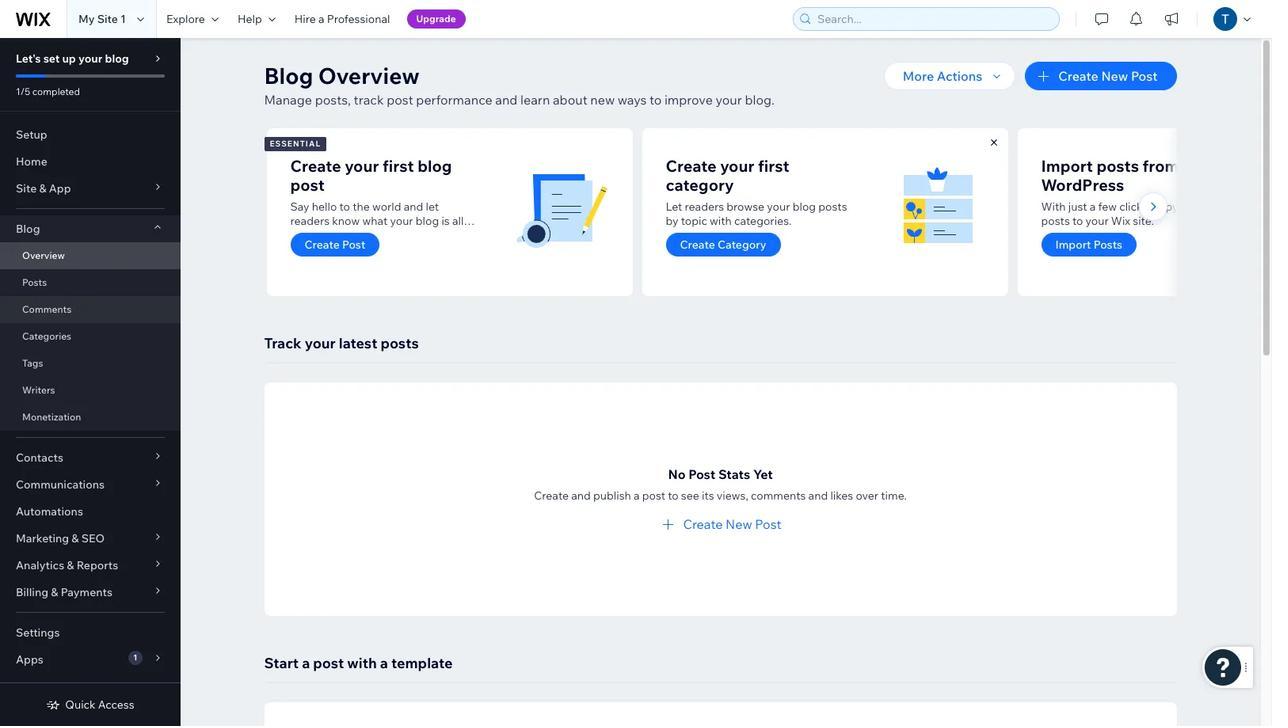 Task type: vqa. For each thing, say whether or not it's contained in the screenshot.
Referrals
no



Task type: locate. For each thing, give the bounding box(es) containing it.
import for posts
[[1056, 238, 1092, 252]]

1 vertical spatial import
[[1056, 238, 1092, 252]]

let
[[426, 200, 439, 214]]

know
[[332, 214, 360, 228]]

post
[[387, 92, 414, 108], [290, 175, 325, 195], [643, 489, 666, 503], [313, 655, 344, 673]]

import posts from wordpress with just a few clicks, copy over posts to your wix site.
[[1042, 156, 1204, 228]]

0 horizontal spatial 1
[[121, 12, 126, 26]]

your right browse
[[768, 200, 791, 214]]

home
[[16, 155, 47, 169]]

2 first from the left
[[758, 156, 790, 176]]

1 first from the left
[[383, 156, 414, 176]]

say
[[290, 200, 310, 214]]

import inside button
[[1056, 238, 1092, 252]]

1 vertical spatial 1
[[133, 653, 137, 663]]

1 vertical spatial create new post
[[684, 517, 782, 533]]

to inside blog overview manage posts, track post performance and learn about new ways to improve your blog.
[[650, 92, 662, 108]]

my
[[78, 12, 95, 26]]

let's set up your blog
[[16, 52, 129, 66]]

blog overview.dealer.create category.title image
[[890, 159, 985, 254]]

overview inside overview link
[[22, 250, 65, 262]]

post inside essential create your first blog post say hello to the world and let readers know what your blog is all about. create post
[[342, 238, 366, 252]]

1 horizontal spatial over
[[1181, 200, 1204, 214]]

post inside no post stats yet create and publish a post to see its views, comments and likes over time.
[[689, 467, 716, 483]]

0 vertical spatial overview
[[318, 62, 420, 90]]

upgrade
[[417, 13, 456, 25]]

posts inside sidebar element
[[22, 277, 47, 289]]

1 horizontal spatial overview
[[318, 62, 420, 90]]

1 vertical spatial over
[[856, 489, 879, 503]]

blog left the is
[[416, 214, 439, 228]]

your left wix on the right top of the page
[[1086, 214, 1109, 228]]

blog down the "site & app" at left top
[[16, 222, 40, 236]]

1 horizontal spatial 1
[[133, 653, 137, 663]]

readers up create post "button" on the top left of page
[[290, 214, 330, 228]]

post inside no post stats yet create and publish a post to see its views, comments and likes over time.
[[643, 489, 666, 503]]

posts right categories.
[[819, 200, 848, 214]]

a right the start
[[302, 655, 310, 673]]

communications
[[16, 478, 105, 492]]

overview inside blog overview manage posts, track post performance and learn about new ways to improve your blog.
[[318, 62, 420, 90]]

0 vertical spatial import
[[1042, 156, 1094, 176]]

0 vertical spatial 1
[[121, 12, 126, 26]]

0 vertical spatial with
[[710, 214, 732, 228]]

overview down blog dropdown button
[[22, 250, 65, 262]]

& left seo
[[72, 532, 79, 546]]

blog up 'let'
[[418, 156, 452, 176]]

0 horizontal spatial site
[[16, 182, 37, 196]]

0 vertical spatial new
[[1102, 68, 1129, 84]]

blog down my site 1
[[105, 52, 129, 66]]

reports
[[77, 559, 118, 573]]

category
[[718, 238, 767, 252]]

your right up
[[78, 52, 102, 66]]

import down just
[[1056, 238, 1092, 252]]

create post button
[[290, 233, 380, 257]]

essential
[[270, 139, 321, 149]]

first up world
[[383, 156, 414, 176]]

posts
[[1094, 238, 1123, 252], [22, 277, 47, 289]]

views,
[[717, 489, 749, 503]]

&
[[39, 182, 46, 196], [72, 532, 79, 546], [67, 559, 74, 573], [51, 586, 58, 600]]

1 horizontal spatial first
[[758, 156, 790, 176]]

your left blog.
[[716, 92, 742, 108]]

site down home
[[16, 182, 37, 196]]

0 horizontal spatial overview
[[22, 250, 65, 262]]

site inside popup button
[[16, 182, 37, 196]]

1 right my
[[121, 12, 126, 26]]

new
[[1102, 68, 1129, 84], [726, 517, 753, 533]]

comments
[[751, 489, 806, 503]]

1 horizontal spatial create new post button
[[1026, 62, 1177, 90]]

posts inside button
[[1094, 238, 1123, 252]]

post right track
[[387, 92, 414, 108]]

a inside no post stats yet create and publish a post to see its views, comments and likes over time.
[[634, 489, 640, 503]]

1 vertical spatial site
[[16, 182, 37, 196]]

your inside blog overview manage posts, track post performance and learn about new ways to improve your blog.
[[716, 92, 742, 108]]

about.
[[290, 228, 324, 243]]

overview up track
[[318, 62, 420, 90]]

to
[[650, 92, 662, 108], [340, 200, 350, 214], [1073, 214, 1084, 228], [668, 489, 679, 503]]

is
[[442, 214, 450, 228]]

app
[[49, 182, 71, 196]]

1/5 completed
[[16, 86, 80, 97]]

writers
[[22, 384, 55, 396]]

readers inside the create your first category let readers browse your blog posts by topic with categories.
[[685, 200, 725, 214]]

Search... field
[[813, 8, 1055, 30]]

overview
[[318, 62, 420, 90], [22, 250, 65, 262]]

actions
[[937, 68, 983, 84]]

posts up comments
[[22, 277, 47, 289]]

more actions
[[903, 68, 983, 84]]

help
[[238, 12, 262, 26]]

sidebar element
[[0, 38, 181, 727]]

readers down category
[[685, 200, 725, 214]]

blog up manage
[[264, 62, 313, 90]]

list
[[264, 128, 1273, 296]]

import for posts
[[1042, 156, 1094, 176]]

a right 'hire'
[[319, 12, 325, 26]]

1 vertical spatial overview
[[22, 250, 65, 262]]

new
[[591, 92, 615, 108]]

post up say
[[290, 175, 325, 195]]

billing
[[16, 586, 48, 600]]

topic
[[681, 214, 708, 228]]

and inside essential create your first blog post say hello to the world and let readers know what your blog is all about. create post
[[404, 200, 424, 214]]

likes
[[831, 489, 854, 503]]

blog.
[[745, 92, 775, 108]]

0 vertical spatial over
[[1181, 200, 1204, 214]]

with left the template
[[347, 655, 377, 673]]

0 horizontal spatial first
[[383, 156, 414, 176]]

& left "app"
[[39, 182, 46, 196]]

time.
[[882, 489, 907, 503]]

professional
[[327, 12, 390, 26]]

blog
[[264, 62, 313, 90], [16, 222, 40, 236]]

setup link
[[0, 121, 181, 148]]

0 horizontal spatial posts
[[22, 277, 47, 289]]

blog button
[[0, 216, 181, 243]]

and left learn
[[496, 92, 518, 108]]

apps
[[16, 653, 43, 667]]

1 horizontal spatial readers
[[685, 200, 725, 214]]

1 horizontal spatial with
[[710, 214, 732, 228]]

1 horizontal spatial create new post
[[1059, 68, 1158, 84]]

import inside import posts from wordpress with just a few clicks, copy over posts to your wix site.
[[1042, 156, 1094, 176]]

manage
[[264, 92, 312, 108]]

posts right the 'latest'
[[381, 334, 419, 353]]

clicks,
[[1120, 200, 1151, 214]]

0 vertical spatial blog
[[264, 62, 313, 90]]

& left reports
[[67, 559, 74, 573]]

0 horizontal spatial create new post
[[684, 517, 782, 533]]

copy
[[1154, 200, 1179, 214]]

over
[[1181, 200, 1204, 214], [856, 489, 879, 503]]

overview link
[[0, 243, 181, 269]]

and left 'let'
[[404, 200, 424, 214]]

first inside essential create your first blog post say hello to the world and let readers know what your blog is all about. create post
[[383, 156, 414, 176]]

1 up access
[[133, 653, 137, 663]]

0 vertical spatial site
[[97, 12, 118, 26]]

track
[[354, 92, 384, 108]]

over right likes
[[856, 489, 879, 503]]

analytics & reports button
[[0, 552, 181, 579]]

create category button
[[666, 233, 781, 257]]

blog inside sidebar element
[[105, 52, 129, 66]]

over inside import posts from wordpress with just a few clicks, copy over posts to your wix site.
[[1181, 200, 1204, 214]]

over right copy
[[1181, 200, 1204, 214]]

site right my
[[97, 12, 118, 26]]

a
[[319, 12, 325, 26], [1090, 200, 1096, 214], [634, 489, 640, 503], [302, 655, 310, 673], [380, 655, 388, 673]]

and left likes
[[809, 489, 828, 503]]

blog inside blog overview manage posts, track post performance and learn about new ways to improve your blog.
[[264, 62, 313, 90]]

a left few
[[1090, 200, 1096, 214]]

0 vertical spatial posts
[[1094, 238, 1123, 252]]

& right billing
[[51, 586, 58, 600]]

first up browse
[[758, 156, 790, 176]]

post left see
[[643, 489, 666, 503]]

up
[[62, 52, 76, 66]]

1 horizontal spatial posts
[[1094, 238, 1123, 252]]

comments
[[22, 304, 71, 315]]

first
[[383, 156, 414, 176], [758, 156, 790, 176]]

stats
[[719, 467, 751, 483]]

post inside essential create your first blog post say hello to the world and let readers know what your blog is all about. create post
[[290, 175, 325, 195]]

0 horizontal spatial readers
[[290, 214, 330, 228]]

a right publish
[[634, 489, 640, 503]]

a inside import posts from wordpress with just a few clicks, copy over posts to your wix site.
[[1090, 200, 1096, 214]]

to up import posts
[[1073, 214, 1084, 228]]

with up create category button
[[710, 214, 732, 228]]

let
[[666, 200, 683, 214]]

0 horizontal spatial over
[[856, 489, 879, 503]]

blog
[[105, 52, 129, 66], [418, 156, 452, 176], [793, 200, 816, 214], [416, 214, 439, 228]]

1 vertical spatial with
[[347, 655, 377, 673]]

blog inside dropdown button
[[16, 222, 40, 236]]

1 vertical spatial blog
[[16, 222, 40, 236]]

1 vertical spatial posts
[[22, 277, 47, 289]]

post
[[1132, 68, 1158, 84], [342, 238, 366, 252], [689, 467, 716, 483], [756, 517, 782, 533]]

to right ways
[[650, 92, 662, 108]]

& inside dropdown button
[[67, 559, 74, 573]]

to left the
[[340, 200, 350, 214]]

settings link
[[0, 620, 181, 647]]

billing & payments button
[[0, 579, 181, 606]]

about
[[553, 92, 588, 108]]

1 horizontal spatial blog
[[264, 62, 313, 90]]

by
[[666, 214, 679, 228]]

to left see
[[668, 489, 679, 503]]

marketing & seo button
[[0, 525, 181, 552]]

categories
[[22, 331, 71, 342]]

1 vertical spatial create new post button
[[660, 515, 782, 534]]

monetization
[[22, 411, 81, 423]]

create
[[1059, 68, 1099, 84], [290, 156, 341, 176], [666, 156, 717, 176], [305, 238, 340, 252], [680, 238, 716, 252], [534, 489, 569, 503], [684, 517, 723, 533]]

posts down wix on the right top of the page
[[1094, 238, 1123, 252]]

blog overview.dealer.create first post.title image
[[514, 159, 609, 254]]

import up just
[[1042, 156, 1094, 176]]

0 horizontal spatial blog
[[16, 222, 40, 236]]

your
[[78, 52, 102, 66], [716, 92, 742, 108], [345, 156, 379, 176], [721, 156, 755, 176], [768, 200, 791, 214], [390, 214, 413, 228], [1086, 214, 1109, 228], [305, 334, 336, 353]]

blog right categories.
[[793, 200, 816, 214]]

learn
[[521, 92, 550, 108]]

0 vertical spatial create new post
[[1059, 68, 1158, 84]]

track
[[264, 334, 302, 353]]

and left publish
[[572, 489, 591, 503]]

0 horizontal spatial new
[[726, 517, 753, 533]]

create your first category let readers browse your blog posts by topic with categories.
[[666, 156, 848, 228]]

tags link
[[0, 350, 181, 377]]



Task type: describe. For each thing, give the bounding box(es) containing it.
contacts
[[16, 451, 63, 465]]

quick
[[65, 698, 96, 713]]

few
[[1099, 200, 1118, 214]]

track your latest posts
[[264, 334, 419, 353]]

1 vertical spatial new
[[726, 517, 753, 533]]

category
[[666, 175, 734, 195]]

hire a professional
[[295, 12, 390, 26]]

payments
[[61, 586, 113, 600]]

access
[[98, 698, 134, 713]]

import posts
[[1056, 238, 1123, 252]]

blog for blog
[[16, 222, 40, 236]]

posts up import posts
[[1042, 214, 1071, 228]]

publish
[[594, 489, 632, 503]]

post right the start
[[313, 655, 344, 673]]

site.
[[1134, 214, 1155, 228]]

your inside import posts from wordpress with just a few clicks, copy over posts to your wix site.
[[1086, 214, 1109, 228]]

your right what
[[390, 214, 413, 228]]

create inside button
[[680, 238, 716, 252]]

list containing create your first blog post
[[264, 128, 1273, 296]]

more actions button
[[884, 62, 1016, 90]]

hire a professional link
[[285, 0, 400, 38]]

& for billing
[[51, 586, 58, 600]]

create inside the create your first category let readers browse your blog posts by topic with categories.
[[666, 156, 717, 176]]

tags
[[22, 357, 43, 369]]

automations
[[16, 505, 83, 519]]

a left the template
[[380, 655, 388, 673]]

more
[[903, 68, 935, 84]]

let's
[[16, 52, 41, 66]]

to inside essential create your first blog post say hello to the world and let readers know what your blog is all about. create post
[[340, 200, 350, 214]]

quick access button
[[46, 698, 134, 713]]

and inside blog overview manage posts, track post performance and learn about new ways to improve your blog.
[[496, 92, 518, 108]]

communications button
[[0, 472, 181, 499]]

what
[[363, 214, 388, 228]]

upgrade button
[[407, 10, 466, 29]]

first inside the create your first category let readers browse your blog posts by topic with categories.
[[758, 156, 790, 176]]

help button
[[228, 0, 285, 38]]

create inside no post stats yet create and publish a post to see its views, comments and likes over time.
[[534, 489, 569, 503]]

blog overview manage posts, track post performance and learn about new ways to improve your blog.
[[264, 62, 775, 108]]

1/5
[[16, 86, 30, 97]]

blog for blog overview manage posts, track post performance and learn about new ways to improve your blog.
[[264, 62, 313, 90]]

0 horizontal spatial with
[[347, 655, 377, 673]]

to inside import posts from wordpress with just a few clicks, copy over posts to your wix site.
[[1073, 214, 1084, 228]]

my site 1
[[78, 12, 126, 26]]

post inside blog overview manage posts, track post performance and learn about new ways to improve your blog.
[[387, 92, 414, 108]]

your up browse
[[721, 156, 755, 176]]

your inside sidebar element
[[78, 52, 102, 66]]

analytics
[[16, 559, 64, 573]]

from
[[1143, 156, 1180, 176]]

1 horizontal spatial new
[[1102, 68, 1129, 84]]

with inside the create your first category let readers browse your blog posts by topic with categories.
[[710, 214, 732, 228]]

& for analytics
[[67, 559, 74, 573]]

blog inside the create your first category let readers browse your blog posts by topic with categories.
[[793, 200, 816, 214]]

analytics & reports
[[16, 559, 118, 573]]

the
[[353, 200, 370, 214]]

writers link
[[0, 377, 181, 404]]

performance
[[416, 92, 493, 108]]

posts,
[[315, 92, 351, 108]]

your right track
[[305, 334, 336, 353]]

marketing
[[16, 532, 69, 546]]

billing & payments
[[16, 586, 113, 600]]

yet
[[754, 467, 773, 483]]

import posts button
[[1042, 233, 1137, 257]]

world
[[372, 200, 402, 214]]

ways
[[618, 92, 647, 108]]

readers inside essential create your first blog post say hello to the world and let readers know what your blog is all about. create post
[[290, 214, 330, 228]]

posts inside the create your first category let readers browse your blog posts by topic with categories.
[[819, 200, 848, 214]]

1 inside sidebar element
[[133, 653, 137, 663]]

contacts button
[[0, 445, 181, 472]]

wordpress
[[1042, 175, 1125, 195]]

hire
[[295, 12, 316, 26]]

0 horizontal spatial create new post button
[[660, 515, 782, 534]]

monetization link
[[0, 404, 181, 431]]

to inside no post stats yet create and publish a post to see its views, comments and likes over time.
[[668, 489, 679, 503]]

browse
[[727, 200, 765, 214]]

posts link
[[0, 269, 181, 296]]

site & app
[[16, 182, 71, 196]]

your up the
[[345, 156, 379, 176]]

its
[[702, 489, 715, 503]]

settings
[[16, 626, 60, 640]]

& for marketing
[[72, 532, 79, 546]]

template
[[392, 655, 453, 673]]

see
[[681, 489, 700, 503]]

posts up few
[[1097, 156, 1140, 176]]

1 horizontal spatial site
[[97, 12, 118, 26]]

with
[[1042, 200, 1067, 214]]

latest
[[339, 334, 378, 353]]

all
[[452, 214, 464, 228]]

& for site
[[39, 182, 46, 196]]

a inside hire a professional link
[[319, 12, 325, 26]]

categories link
[[0, 323, 181, 350]]

home link
[[0, 148, 181, 175]]

over inside no post stats yet create and publish a post to see its views, comments and likes over time.
[[856, 489, 879, 503]]

explore
[[166, 12, 205, 26]]

marketing & seo
[[16, 532, 105, 546]]

quick access
[[65, 698, 134, 713]]

0 vertical spatial create new post button
[[1026, 62, 1177, 90]]

no post stats yet create and publish a post to see its views, comments and likes over time.
[[534, 467, 907, 503]]

hello
[[312, 200, 337, 214]]

set
[[43, 52, 60, 66]]

improve
[[665, 92, 713, 108]]



